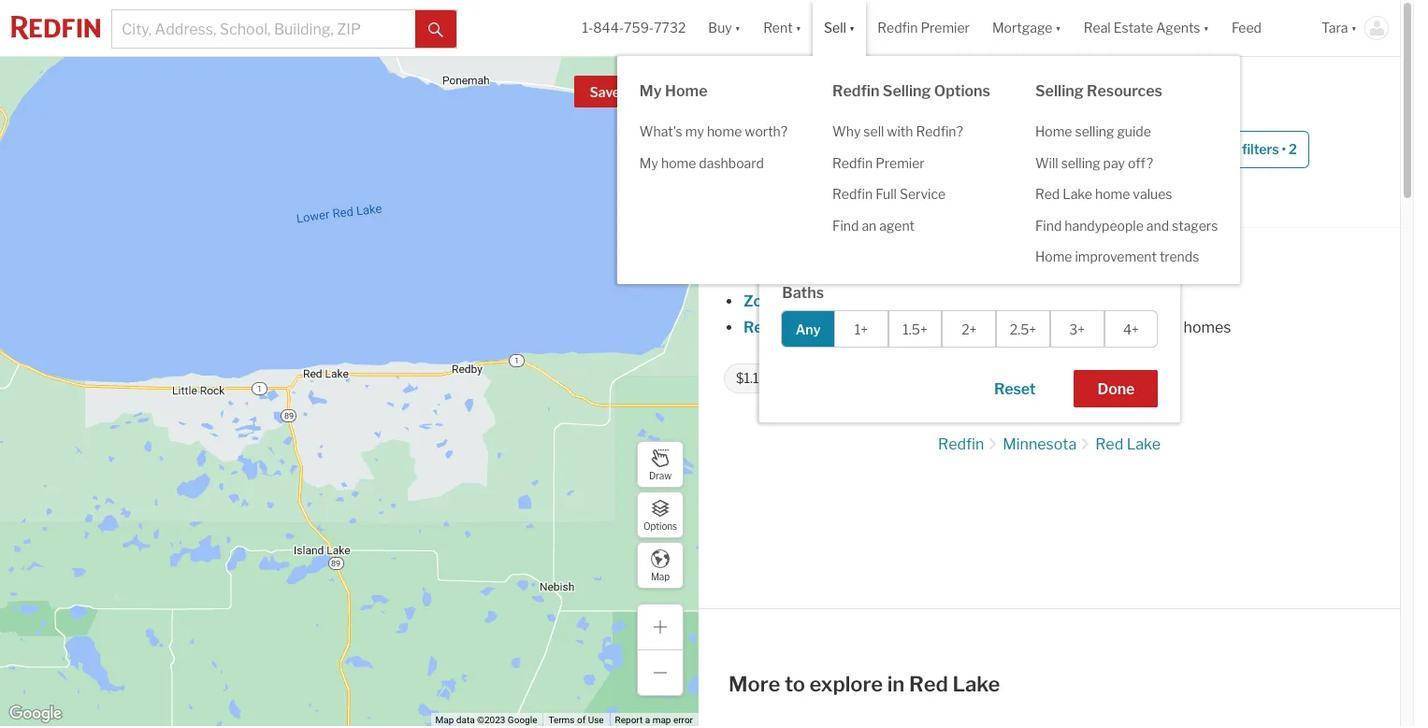 Task type: describe. For each thing, give the bounding box(es) containing it.
2 vertical spatial to
[[785, 672, 805, 697]]

map for map data ©2023 google
[[435, 716, 454, 726]]

your
[[974, 319, 1005, 337]]

remove
[[871, 319, 924, 337]]

mortgage ▾ button
[[992, 0, 1061, 56]]

all filters • 2 button
[[1188, 131, 1309, 168]]

$1.15k+ button
[[830, 131, 925, 168]]

red for red lake
[[1095, 436, 1123, 454]]

range
[[988, 199, 1023, 215]]

1+
[[855, 321, 868, 337]]

buy
[[708, 20, 732, 36]]

data
[[456, 716, 475, 726]]

©2023
[[477, 716, 505, 726]]

feed
[[1232, 20, 1262, 36]]

reset all filters button
[[743, 319, 850, 337]]

0 horizontal spatial $1.15k+
[[736, 371, 782, 387]]

google image
[[5, 702, 66, 727]]

tara ▾
[[1322, 20, 1357, 36]]

Any radio
[[781, 311, 835, 348]]

rent inside dropdown button
[[763, 20, 793, 36]]

2+ radio
[[942, 311, 996, 348]]

more to explore in red lake
[[729, 672, 1000, 697]]

red lake link
[[1095, 436, 1161, 454]]

terms of use
[[548, 716, 604, 726]]

feed button
[[1221, 0, 1310, 56]]

sell ▾
[[824, 20, 855, 36]]

terms of use link
[[548, 716, 604, 726]]

beds / baths
[[1067, 142, 1146, 157]]

real estate agents ▾ button
[[1073, 0, 1221, 56]]

map
[[652, 716, 671, 726]]

options
[[643, 520, 677, 532]]

dialog containing baths
[[760, 176, 1181, 423]]

buy ▾ button
[[697, 0, 752, 56]]

▾ for mortgage ▾
[[1055, 20, 1061, 36]]

buy ▾ button
[[708, 0, 741, 56]]

0 horizontal spatial 2
[[855, 199, 863, 215]]

:
[[832, 195, 836, 211]]

sell
[[824, 20, 846, 36]]

more
[[729, 672, 780, 697]]

sell ▾ button
[[824, 0, 855, 56]]

7732
[[654, 20, 686, 36]]

lake for red lake apartments for rent
[[770, 76, 818, 100]]

2 inside button
[[1289, 142, 1297, 157]]

filters inside button
[[1242, 142, 1279, 157]]

reset button
[[971, 370, 1059, 408]]

3 checkbox
[[999, 224, 1054, 262]]

report a map error
[[615, 716, 693, 726]]

redfin for redfin premier
[[878, 20, 918, 36]]

minnesota link
[[1003, 436, 1077, 454]]

tap
[[830, 199, 852, 215]]

see
[[1115, 319, 1140, 337]]

3+ radio
[[1050, 311, 1104, 348]]

apartments
[[822, 76, 941, 100]]

▾ for buy ▾
[[735, 20, 741, 36]]

2 vertical spatial lake
[[952, 672, 1000, 697]]

1 horizontal spatial filters
[[1009, 319, 1049, 337]]

agents
[[1156, 20, 1200, 36]]

1.5+
[[903, 321, 928, 337]]

City, Address, School, Building, ZIP search field
[[112, 10, 415, 48]]

options button
[[637, 492, 684, 539]]

estate
[[1114, 20, 1153, 36]]

1-844-759-7732
[[582, 20, 686, 36]]

done button
[[1074, 370, 1158, 408]]

4+ radio
[[1104, 311, 1158, 348]]

redfin premier button
[[866, 0, 981, 56]]

2 vertical spatial red
[[909, 672, 948, 697]]

5+
[[1124, 235, 1140, 251]]

$1.15k+ inside button
[[842, 142, 891, 157]]

/
[[1102, 142, 1106, 157]]

option group for baths
[[781, 311, 1158, 348]]

save search
[[590, 84, 664, 100]]

all filters • 2
[[1223, 142, 1297, 157]]

reset inside zoom out reset all filters or remove one of your filters below to see more homes
[[744, 319, 785, 337]]

recommended
[[838, 195, 933, 211]]

tap 2 numbers to select a range
[[830, 199, 1023, 215]]

1 vertical spatial rent
[[978, 76, 1025, 100]]

google
[[508, 716, 537, 726]]

1+ radio
[[834, 311, 888, 348]]

▾ for tara ▾
[[1351, 20, 1357, 36]]

explore
[[809, 672, 883, 697]]

1-
[[582, 20, 593, 36]]

for rent button
[[727, 131, 822, 168]]

save
[[590, 84, 620, 100]]

rent ▾ button
[[763, 0, 802, 56]]

Studio checkbox
[[837, 224, 894, 262]]

zoom out button
[[743, 293, 812, 311]]

to inside zoom out reset all filters or remove one of your filters below to see more homes
[[1098, 319, 1112, 337]]

homes
[[1184, 319, 1231, 337]]

beds / baths button
[[1055, 131, 1181, 168]]

4
[[1075, 235, 1083, 251]]

done
[[1097, 381, 1135, 398]]

2.5+
[[1010, 321, 1036, 337]]

report a map error link
[[615, 716, 693, 726]]

2 checkbox
[[946, 224, 1001, 262]]

sell ▾ button
[[813, 0, 866, 56]]

•
[[1282, 142, 1286, 157]]



Task type: locate. For each thing, give the bounding box(es) containing it.
lake down done
[[1127, 436, 1161, 454]]

1 horizontal spatial $1.15k+
[[842, 142, 891, 157]]

out
[[788, 293, 811, 311]]

any
[[796, 321, 821, 337]]

to left see
[[1098, 319, 1112, 337]]

2 ▾ from the left
[[796, 20, 802, 36]]

0 horizontal spatial rent
[[763, 20, 793, 36]]

3+
[[1069, 321, 1085, 337]]

a left range
[[978, 199, 985, 215]]

draw
[[649, 470, 672, 481]]

2 right tap
[[855, 199, 863, 215]]

0 vertical spatial $1.15k+
[[842, 142, 891, 157]]

beds
[[1067, 142, 1099, 157]]

0 horizontal spatial baths
[[782, 284, 824, 302]]

5 ▾ from the left
[[1203, 20, 1209, 36]]

1 vertical spatial redfin
[[938, 436, 984, 454]]

$1.15k+ down reset all filters button
[[736, 371, 782, 387]]

for rent
[[739, 142, 787, 157]]

844-
[[593, 20, 624, 36]]

buy ▾
[[708, 20, 741, 36]]

map data ©2023 google
[[435, 716, 537, 726]]

▾ right mortgage
[[1055, 20, 1061, 36]]

▾ left sell
[[796, 20, 802, 36]]

0 horizontal spatial reset
[[744, 319, 785, 337]]

▾ right sell
[[849, 20, 855, 36]]

to left select
[[923, 199, 935, 215]]

4+
[[1123, 321, 1139, 337]]

red lake apartments for rent
[[727, 76, 1025, 100]]

search
[[623, 84, 664, 100]]

1 vertical spatial option group
[[781, 311, 1158, 348]]

minnesota
[[1003, 436, 1077, 454]]

studio
[[846, 235, 885, 251]]

0 horizontal spatial filters
[[807, 319, 849, 337]]

select
[[938, 199, 975, 215]]

0 vertical spatial lake
[[770, 76, 818, 100]]

mortgage ▾
[[992, 20, 1061, 36]]

a left map
[[645, 716, 650, 726]]

map region
[[0, 0, 934, 727]]

4 checkbox
[[1052, 224, 1106, 262]]

real estate agents ▾ link
[[1084, 0, 1209, 56]]

below
[[1052, 319, 1094, 337]]

lake right the in
[[952, 672, 1000, 697]]

1 vertical spatial $1.15k+
[[736, 371, 782, 387]]

red up "for"
[[727, 76, 766, 100]]

redfin inside button
[[878, 20, 918, 36]]

to right more
[[785, 672, 805, 697]]

5+ checkbox
[[1104, 224, 1159, 262]]

0 vertical spatial of
[[956, 319, 971, 337]]

all
[[1223, 142, 1239, 157]]

filters
[[1242, 142, 1279, 157], [807, 319, 849, 337], [1009, 319, 1049, 337]]

rent right for
[[978, 76, 1025, 100]]

Any checkbox
[[782, 224, 837, 262]]

1 vertical spatial 2
[[855, 199, 863, 215]]

1 vertical spatial map
[[435, 716, 454, 726]]

2 horizontal spatial to
[[1098, 319, 1112, 337]]

tara
[[1322, 20, 1348, 36]]

reset down the zoom
[[744, 319, 785, 337]]

rent right buy ▾
[[763, 20, 793, 36]]

option group containing any
[[781, 311, 1158, 348]]

1 horizontal spatial lake
[[952, 672, 1000, 697]]

1 horizontal spatial 2
[[1289, 142, 1297, 157]]

rent ▾ button
[[752, 0, 813, 56]]

6 ▾ from the left
[[1351, 20, 1357, 36]]

0 vertical spatial red
[[727, 76, 766, 100]]

1-844-759-7732 link
[[582, 20, 686, 36]]

zoom
[[744, 293, 785, 311]]

recommended button
[[836, 194, 948, 212]]

map left data
[[435, 716, 454, 726]]

dialog
[[760, 176, 1181, 423]]

0 vertical spatial 2
[[1289, 142, 1297, 157]]

0 horizontal spatial red
[[727, 76, 766, 100]]

1 horizontal spatial rent
[[978, 76, 1025, 100]]

▾ right buy
[[735, 20, 741, 36]]

0 vertical spatial rent
[[763, 20, 793, 36]]

1 vertical spatial reset
[[994, 381, 1036, 398]]

reset inside button
[[994, 381, 1036, 398]]

0 horizontal spatial lake
[[770, 76, 818, 100]]

option group containing studio
[[782, 224, 1159, 262]]

1 horizontal spatial redfin
[[938, 436, 984, 454]]

option group for tap 2 numbers to select a range
[[782, 224, 1159, 262]]

lake for red lake
[[1127, 436, 1161, 454]]

for
[[739, 142, 759, 157]]

map down options
[[651, 571, 670, 582]]

lake
[[770, 76, 818, 100], [1127, 436, 1161, 454], [952, 672, 1000, 697]]

1 horizontal spatial map
[[651, 571, 670, 582]]

of right one
[[956, 319, 971, 337]]

1 ▾ from the left
[[735, 20, 741, 36]]

1 checkbox
[[893, 224, 948, 262]]

baths up reset all filters button
[[782, 284, 824, 302]]

map button
[[637, 542, 684, 589]]

1 horizontal spatial of
[[956, 319, 971, 337]]

rent
[[761, 142, 787, 157]]

1 vertical spatial of
[[577, 716, 586, 726]]

or
[[853, 319, 867, 337]]

redfin down reset button
[[938, 436, 984, 454]]

real estate agents ▾
[[1084, 20, 1209, 36]]

option group
[[782, 224, 1159, 262], [781, 311, 1158, 348]]

zoom out reset all filters or remove one of your filters below to see more homes
[[744, 293, 1231, 337]]

save search button
[[574, 76, 680, 108]]

1 vertical spatial to
[[1098, 319, 1112, 337]]

rent ▾
[[763, 20, 802, 36]]

0 vertical spatial option group
[[782, 224, 1159, 262]]

baths right /
[[1109, 142, 1146, 157]]

1 horizontal spatial baths
[[1109, 142, 1146, 157]]

redfin
[[878, 20, 918, 36], [938, 436, 984, 454]]

1 horizontal spatial reset
[[994, 381, 1036, 398]]

error
[[673, 716, 693, 726]]

1 horizontal spatial to
[[923, 199, 935, 215]]

redfin for redfin
[[938, 436, 984, 454]]

report
[[615, 716, 643, 726]]

2 horizontal spatial lake
[[1127, 436, 1161, 454]]

1.5+ radio
[[888, 311, 942, 348]]

0 vertical spatial map
[[651, 571, 670, 582]]

2 horizontal spatial filters
[[1242, 142, 1279, 157]]

1 horizontal spatial red
[[909, 672, 948, 697]]

red right the in
[[909, 672, 948, 697]]

map for map
[[651, 571, 670, 582]]

2.5+ radio
[[996, 311, 1050, 348]]

map
[[651, 571, 670, 582], [435, 716, 454, 726]]

$1.15k+
[[842, 142, 891, 157], [736, 371, 782, 387]]

redfin premier
[[878, 20, 970, 36]]

premier
[[921, 20, 970, 36]]

redfin link
[[938, 436, 984, 454]]

filters right the your
[[1009, 319, 1049, 337]]

mortgage
[[992, 20, 1052, 36]]

for
[[945, 76, 974, 100]]

0 vertical spatial a
[[978, 199, 985, 215]]

▾ right agents
[[1203, 20, 1209, 36]]

of inside zoom out reset all filters or remove one of your filters below to see more homes
[[956, 319, 971, 337]]

a inside dialog
[[978, 199, 985, 215]]

0 horizontal spatial to
[[785, 672, 805, 697]]

filters right all
[[807, 319, 849, 337]]

use
[[588, 716, 604, 726]]

all
[[788, 319, 804, 337]]

0 horizontal spatial of
[[577, 716, 586, 726]]

0 horizontal spatial map
[[435, 716, 454, 726]]

submit search image
[[429, 22, 444, 37]]

0 horizontal spatial redfin
[[878, 20, 918, 36]]

2
[[1289, 142, 1297, 157], [855, 199, 863, 215]]

red lake
[[1095, 436, 1161, 454]]

1 horizontal spatial a
[[978, 199, 985, 215]]

more
[[1144, 319, 1180, 337]]

reset
[[744, 319, 785, 337], [994, 381, 1036, 398]]

redfin left the premier
[[878, 20, 918, 36]]

2 horizontal spatial red
[[1095, 436, 1123, 454]]

filters left •
[[1242, 142, 1279, 157]]

reset up minnesota link
[[994, 381, 1036, 398]]

red for red lake apartments for rent
[[727, 76, 766, 100]]

4 ▾ from the left
[[1055, 20, 1061, 36]]

0 vertical spatial reset
[[744, 319, 785, 337]]

2 right •
[[1289, 142, 1297, 157]]

sort
[[805, 195, 832, 211]]

map inside map button
[[651, 571, 670, 582]]

to
[[923, 199, 935, 215], [1098, 319, 1112, 337], [785, 672, 805, 697]]

1 vertical spatial red
[[1095, 436, 1123, 454]]

▾ right tara
[[1351, 20, 1357, 36]]

▾ inside "dropdown button"
[[1203, 20, 1209, 36]]

0 vertical spatial to
[[923, 199, 935, 215]]

1 vertical spatial lake
[[1127, 436, 1161, 454]]

in
[[887, 672, 905, 697]]

one
[[927, 319, 953, 337]]

3 ▾ from the left
[[849, 20, 855, 36]]

0 horizontal spatial a
[[645, 716, 650, 726]]

0 vertical spatial redfin
[[878, 20, 918, 36]]

0 vertical spatial baths
[[1109, 142, 1146, 157]]

numbers
[[865, 199, 920, 215]]

terms
[[548, 716, 575, 726]]

red down done
[[1095, 436, 1123, 454]]

1 vertical spatial a
[[645, 716, 650, 726]]

▾ for sell ▾
[[849, 20, 855, 36]]

1 vertical spatial baths
[[782, 284, 824, 302]]

baths inside button
[[1109, 142, 1146, 157]]

lake down rent ▾ button in the top right of the page
[[770, 76, 818, 100]]

$1.15k+ up recommended
[[842, 142, 891, 157]]

▾ for rent ▾
[[796, 20, 802, 36]]

of left use
[[577, 716, 586, 726]]



Task type: vqa. For each thing, say whether or not it's contained in the screenshot.
Redfin Link
yes



